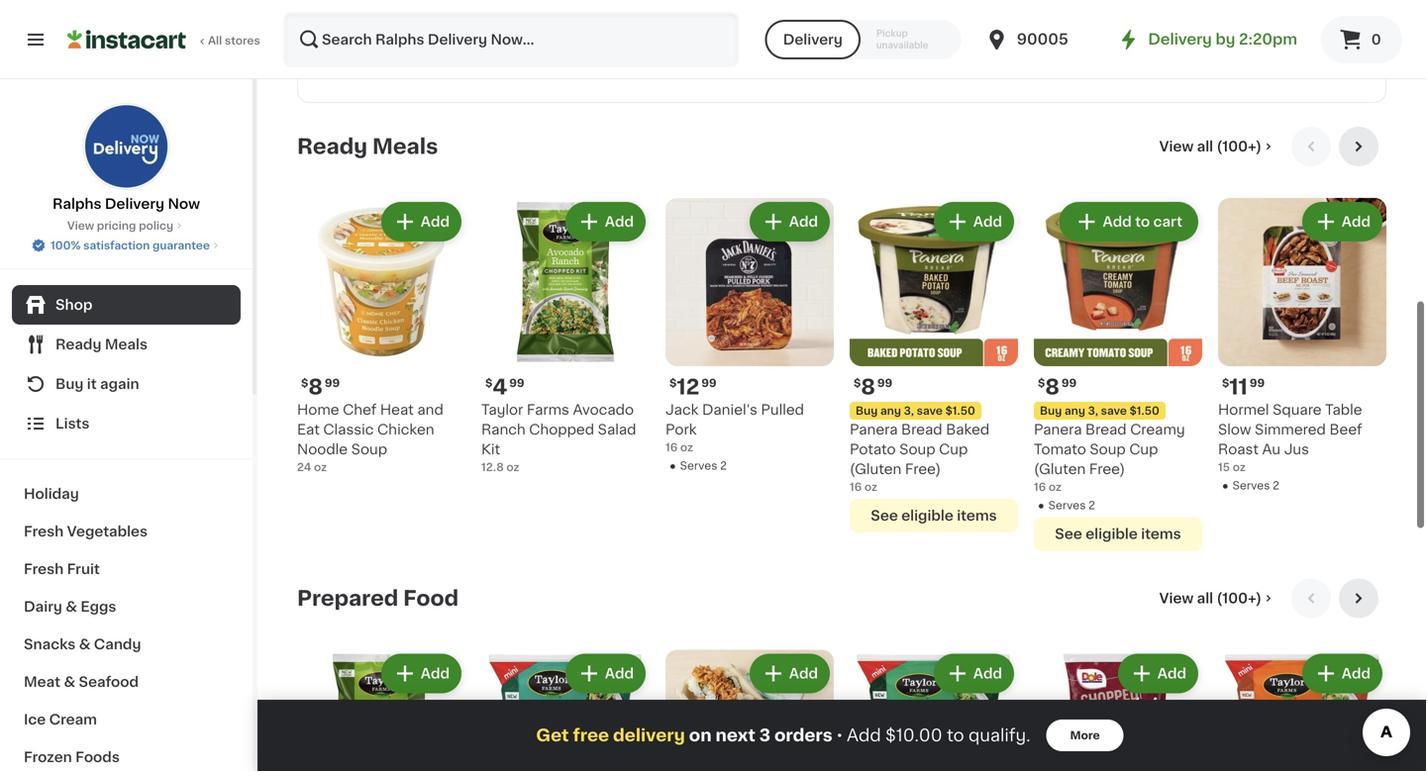 Task type: locate. For each thing, give the bounding box(es) containing it.
1 horizontal spatial 3,
[[1088, 406, 1099, 417]]

16 down pork
[[666, 442, 678, 453]]

0 vertical spatial see
[[871, 509, 898, 523]]

bread
[[902, 423, 943, 437], [1086, 423, 1127, 437]]

product group
[[827, 0, 983, 82], [991, 0, 1146, 82], [1154, 0, 1310, 82], [297, 198, 466, 476], [481, 198, 650, 476], [666, 198, 834, 474], [850, 198, 1018, 533], [1034, 198, 1203, 551], [1218, 198, 1387, 494], [297, 650, 466, 772], [481, 650, 650, 772], [666, 650, 834, 772], [850, 650, 1018, 772], [1034, 650, 1203, 772], [1218, 650, 1387, 772]]

daniel's
[[702, 403, 758, 417]]

view pricing policy link
[[67, 218, 185, 234]]

1 horizontal spatial 2
[[1089, 500, 1096, 511]]

to
[[1135, 215, 1150, 229], [947, 728, 965, 744]]

1 8.5 from the left
[[827, 29, 845, 40]]

2 view all (100+) link from the top
[[1160, 589, 1276, 609]]

1 horizontal spatial 8.5 lb
[[991, 29, 1022, 40]]

2 horizontal spatial 16
[[1034, 482, 1046, 493]]

dairy
[[24, 600, 62, 614]]

8 up potato
[[861, 377, 876, 398]]

oz inside the hormel square table slow simmered beef roast au jus 15 oz ● serves 2
[[1233, 462, 1246, 473]]

prepared
[[297, 588, 398, 609]]

1 $ from the left
[[301, 378, 308, 389]]

$ 8 99 for panera bread baked potato soup cup (gluten free)
[[854, 377, 893, 398]]

snacks
[[24, 638, 76, 652]]

0 vertical spatial ready
[[297, 136, 368, 157]]

$1.50 up baked
[[946, 406, 976, 417]]

99 for 12.8 oz
[[509, 378, 525, 389]]

1 vertical spatial ready
[[55, 338, 102, 352]]

eligible down panera bread creamy tomato soup cup (gluten free) 16 oz ● serves 2
[[1086, 528, 1138, 541]]

1 any from the left
[[881, 406, 901, 417]]

cup down baked
[[939, 443, 968, 457]]

8 up home
[[308, 377, 323, 398]]

2
[[720, 461, 727, 472], [1273, 480, 1280, 491], [1089, 500, 1096, 511]]

soup
[[351, 443, 387, 457], [900, 443, 936, 457], [1090, 443, 1126, 457]]

1 horizontal spatial $ 8 99
[[854, 377, 893, 398]]

any up tomato
[[1065, 406, 1086, 417]]

ice cream
[[24, 713, 97, 727]]

pulled
[[761, 403, 804, 417]]

(gluten inside panera bread baked potato soup cup (gluten free) 16 oz
[[850, 463, 902, 477]]

1 vertical spatial view
[[67, 220, 94, 231]]

save $2.00 button
[[827, 47, 983, 82]]

3 8.5 from the left
[[1154, 29, 1172, 40]]

$1.50 for panera bread creamy tomato soup cup (gluten free)
[[1130, 406, 1160, 417]]

jus
[[1285, 443, 1310, 457]]

0
[[1372, 33, 1382, 47]]

$ 8 99 up home
[[301, 377, 340, 398]]

view pricing policy
[[67, 220, 173, 231]]

16
[[666, 442, 678, 453], [850, 482, 862, 493], [1034, 482, 1046, 493]]

bread for baked
[[902, 423, 943, 437]]

ready meals
[[297, 136, 438, 157], [55, 338, 148, 352]]

chef
[[343, 403, 377, 417]]

oz right 24
[[314, 462, 327, 473]]

buy any 3, save $1.50 for panera bread creamy tomato soup cup (gluten free)
[[1040, 406, 1160, 417]]

16 inside panera bread creamy tomato soup cup (gluten free) 16 oz ● serves 2
[[1034, 482, 1046, 493]]

2 inside panera bread creamy tomato soup cup (gluten free) 16 oz ● serves 2
[[1089, 500, 1096, 511]]

delivery inside button
[[783, 33, 843, 47]]

$1.50 up creamy
[[1130, 406, 1160, 417]]

view all (100+) for meals
[[1160, 140, 1262, 154]]

● down pork
[[670, 461, 676, 472]]

4 $ from the left
[[854, 378, 861, 389]]

99 right 11
[[1250, 378, 1265, 389]]

2 horizontal spatial lb
[[1175, 29, 1185, 40]]

99 inside $ 11 99
[[1250, 378, 1265, 389]]

1 horizontal spatial buy
[[856, 406, 878, 417]]

2 horizontal spatial delivery
[[1149, 32, 1212, 47]]

1 vertical spatial meals
[[105, 338, 148, 352]]

guarantee
[[153, 240, 210, 251]]

add to cart button
[[1062, 204, 1197, 240]]

product group containing 8.5 lb
[[1154, 0, 1310, 82]]

1 view all (100+) from the top
[[1160, 140, 1262, 154]]

add inside button
[[1103, 215, 1132, 229]]

0 horizontal spatial save
[[917, 406, 943, 417]]

1 horizontal spatial 8
[[861, 377, 876, 398]]

1 $ 8 99 from the left
[[301, 377, 340, 398]]

0 horizontal spatial 8
[[308, 377, 323, 398]]

16 down potato
[[850, 482, 862, 493]]

$ inside $ 12 99
[[670, 378, 677, 389]]

oz down potato
[[865, 482, 878, 493]]

buy any 3, save $1.50 for panera bread baked potato soup cup (gluten free)
[[856, 406, 976, 417]]

8.5 left 90005
[[991, 29, 1009, 40]]

lb
[[848, 29, 858, 40], [1011, 29, 1022, 40], [1175, 29, 1185, 40]]

frozen foods link
[[12, 739, 241, 772]]

bread left baked
[[902, 423, 943, 437]]

5 $ from the left
[[1038, 378, 1045, 389]]

0 horizontal spatial buy any 3, save $1.50
[[856, 406, 976, 417]]

0 horizontal spatial see eligible items
[[871, 509, 997, 523]]

panera up potato
[[850, 423, 898, 437]]

serves inside panera bread creamy tomato soup cup (gluten free) 16 oz ● serves 2
[[1049, 500, 1086, 511]]

& right meat
[[64, 676, 75, 689]]

8.5 left by
[[1154, 29, 1172, 40]]

1 8.5 lb from the left
[[827, 29, 858, 40]]

soup right tomato
[[1090, 443, 1126, 457]]

orders
[[775, 728, 833, 744]]

pricing
[[97, 220, 136, 231]]

2 save from the left
[[1101, 406, 1127, 417]]

3, up panera bread baked potato soup cup (gluten free) 16 oz
[[904, 406, 914, 417]]

0 horizontal spatial 16
[[666, 442, 678, 453]]

$2.00
[[895, 55, 936, 69]]

2 buy any 3, save $1.50 from the left
[[1040, 406, 1160, 417]]

3, up panera bread creamy tomato soup cup (gluten free) 16 oz ● serves 2
[[1088, 406, 1099, 417]]

serves down tomato
[[1049, 500, 1086, 511]]

1 vertical spatial ready meals
[[55, 338, 148, 352]]

item carousel region containing ready meals
[[297, 127, 1387, 563]]

service type group
[[765, 20, 962, 59]]

1 horizontal spatial ●
[[1038, 500, 1045, 511]]

2 8.5 from the left
[[991, 29, 1009, 40]]

serves inside the hormel square table slow simmered beef roast au jus 15 oz ● serves 2
[[1233, 480, 1270, 491]]

ralphs delivery now logo image
[[83, 103, 170, 190]]

3 $ 8 99 from the left
[[1038, 377, 1077, 398]]

all stores link
[[67, 12, 262, 67]]

1 3, from the left
[[904, 406, 914, 417]]

ready meals link
[[297, 135, 438, 159], [12, 325, 241, 365]]

frozen
[[24, 751, 72, 765]]

see down panera bread creamy tomato soup cup (gluten free) 16 oz ● serves 2
[[1055, 528, 1083, 541]]

1 horizontal spatial 16
[[850, 482, 862, 493]]

(gluten down potato
[[850, 463, 902, 477]]

3 $ from the left
[[670, 378, 677, 389]]

16 for potato
[[850, 482, 862, 493]]

$ 8 99 up potato
[[854, 377, 893, 398]]

cup inside panera bread baked potato soup cup (gluten free) 16 oz
[[939, 443, 968, 457]]

8.5 lb inside 'button'
[[1154, 29, 1185, 40]]

soup right potato
[[900, 443, 936, 457]]

99 up potato
[[878, 378, 893, 389]]

any up potato
[[881, 406, 901, 417]]

$ inside $ 4 99
[[485, 378, 493, 389]]

prepared food
[[297, 588, 459, 609]]

by
[[1216, 32, 1236, 47]]

1 horizontal spatial cup
[[1130, 443, 1159, 457]]

1 vertical spatial eligible
[[1086, 528, 1138, 541]]

to left 'cart' on the right top of the page
[[1135, 215, 1150, 229]]

see
[[871, 509, 898, 523], [1055, 528, 1083, 541]]

8.5 up save $2.00 button
[[827, 29, 845, 40]]

items down panera bread creamy tomato soup cup (gluten free) 16 oz ● serves 2
[[1141, 528, 1182, 541]]

0 vertical spatial fresh
[[24, 525, 64, 539]]

add to cart
[[1103, 215, 1183, 229]]

0 horizontal spatial meals
[[105, 338, 148, 352]]

soup down classic
[[351, 443, 387, 457]]

0 vertical spatial ●
[[670, 461, 676, 472]]

2 panera from the left
[[1034, 423, 1082, 437]]

0 horizontal spatial soup
[[351, 443, 387, 457]]

6 $ from the left
[[1222, 378, 1230, 389]]

1 all from the top
[[1197, 140, 1214, 154]]

& for dairy
[[66, 600, 77, 614]]

see eligible items button
[[850, 499, 1018, 533], [1034, 518, 1203, 551]]

$ 11 99
[[1222, 377, 1265, 398]]

0 horizontal spatial free)
[[905, 463, 941, 477]]

buy for panera bread creamy tomato soup cup (gluten free)
[[1040, 406, 1062, 417]]

2 horizontal spatial 8
[[1045, 377, 1060, 398]]

0 horizontal spatial cup
[[939, 443, 968, 457]]

see eligible items button down panera bread baked potato soup cup (gluten free) 16 oz
[[850, 499, 1018, 533]]

& left "candy" in the left bottom of the page
[[79, 638, 91, 652]]

potato
[[850, 443, 896, 457]]

0 horizontal spatial delivery
[[105, 197, 165, 211]]

2 horizontal spatial soup
[[1090, 443, 1126, 457]]

● down the 15 on the right of the page
[[1222, 480, 1229, 491]]

2 vertical spatial ●
[[1038, 500, 1045, 511]]

free
[[573, 728, 609, 744]]

2 horizontal spatial ●
[[1222, 480, 1229, 491]]

fruit
[[67, 563, 100, 577]]

ranch
[[481, 423, 526, 437]]

● inside jack daniel's pulled pork 16 oz ● serves 2
[[670, 461, 676, 472]]

0 vertical spatial view all (100+) link
[[1160, 137, 1276, 157]]

0 horizontal spatial (gluten
[[850, 463, 902, 477]]

view for prepared food
[[1160, 592, 1194, 606]]

buy up tomato
[[1040, 406, 1062, 417]]

0 vertical spatial item carousel region
[[297, 127, 1387, 563]]

0 horizontal spatial $ 8 99
[[301, 377, 340, 398]]

see eligible items for panera bread baked potato soup cup (gluten free)
[[871, 509, 997, 523]]

1 vertical spatial item carousel region
[[297, 579, 1387, 772]]

oz down pork
[[680, 442, 693, 453]]

3 8.5 lb from the left
[[1154, 29, 1185, 40]]

oz down tomato
[[1049, 482, 1062, 493]]

see eligible items
[[871, 509, 997, 523], [1055, 528, 1182, 541]]

eligible for panera bread baked potato soup cup (gluten free)
[[902, 509, 954, 523]]

2 soup from the left
[[900, 443, 936, 457]]

(gluten for potato
[[850, 463, 902, 477]]

& left eggs
[[66, 600, 77, 614]]

panera inside panera bread baked potato soup cup (gluten free) 16 oz
[[850, 423, 898, 437]]

1 bread from the left
[[902, 423, 943, 437]]

fresh up the dairy
[[24, 563, 64, 577]]

see eligible items button for panera bread baked potato soup cup (gluten free)
[[850, 499, 1018, 533]]

cup
[[939, 443, 968, 457], [1130, 443, 1159, 457]]

buy it again
[[55, 377, 139, 391]]

buy left "it"
[[55, 377, 84, 391]]

salad
[[598, 423, 636, 437]]

fresh down holiday
[[24, 525, 64, 539]]

2 $ from the left
[[485, 378, 493, 389]]

free) inside panera bread creamy tomato soup cup (gluten free) 16 oz ● serves 2
[[1090, 463, 1126, 477]]

99 inside $ 12 99
[[702, 378, 717, 389]]

● inside panera bread creamy tomato soup cup (gluten free) 16 oz ● serves 2
[[1038, 500, 1045, 511]]

0 vertical spatial ready meals
[[297, 136, 438, 157]]

save for panera bread creamy tomato soup cup (gluten free)
[[1101, 406, 1127, 417]]

0 horizontal spatial 2
[[720, 461, 727, 472]]

more
[[1070, 731, 1100, 742]]

0 vertical spatial see eligible items
[[871, 509, 997, 523]]

lb inside 'button'
[[1175, 29, 1185, 40]]

bread up tomato
[[1086, 423, 1127, 437]]

1 cup from the left
[[939, 443, 968, 457]]

$ up hormel
[[1222, 378, 1230, 389]]

$ up tomato
[[1038, 378, 1045, 389]]

● down tomato
[[1038, 500, 1045, 511]]

6 99 from the left
[[1250, 378, 1265, 389]]

0 horizontal spatial see eligible items button
[[850, 499, 1018, 533]]

1 item carousel region from the top
[[297, 127, 1387, 563]]

panera for potato
[[850, 423, 898, 437]]

oz right 12.8 in the left of the page
[[507, 462, 520, 473]]

view all (100+) for food
[[1160, 592, 1262, 606]]

buy it again link
[[12, 365, 241, 404]]

any for panera bread baked potato soup cup (gluten free)
[[881, 406, 901, 417]]

add inside treatment tracker modal dialog
[[847, 728, 881, 744]]

0 horizontal spatial 8.5 lb
[[827, 29, 858, 40]]

(gluten for tomato
[[1034, 463, 1086, 477]]

candy
[[94, 638, 141, 652]]

delivery for delivery
[[783, 33, 843, 47]]

0 horizontal spatial any
[[881, 406, 901, 417]]

1 99 from the left
[[325, 378, 340, 389]]

1 horizontal spatial save
[[1101, 406, 1127, 417]]

1 buy any 3, save $1.50 from the left
[[856, 406, 976, 417]]

fresh vegetables link
[[12, 513, 241, 551]]

0 horizontal spatial panera
[[850, 423, 898, 437]]

hormel square table slow simmered beef roast au jus 15 oz ● serves 2
[[1218, 403, 1363, 491]]

2 bread from the left
[[1086, 423, 1127, 437]]

see eligible items down panera bread baked potato soup cup (gluten free) 16 oz
[[871, 509, 997, 523]]

serves down roast
[[1233, 480, 1270, 491]]

save up panera bread baked potato soup cup (gluten free) 16 oz
[[917, 406, 943, 417]]

items down panera bread baked potato soup cup (gluten free) 16 oz
[[957, 509, 997, 523]]

chicken
[[377, 423, 434, 437]]

panera inside panera bread creamy tomato soup cup (gluten free) 16 oz ● serves 2
[[1034, 423, 1082, 437]]

1 free) from the left
[[905, 463, 941, 477]]

3 8 from the left
[[1045, 377, 1060, 398]]

99 up tomato
[[1062, 378, 1077, 389]]

0 horizontal spatial buy
[[55, 377, 84, 391]]

see eligible items for panera bread creamy tomato soup cup (gluten free)
[[1055, 528, 1182, 541]]

buy any 3, save $1.50 up panera bread baked potato soup cup (gluten free) 16 oz
[[856, 406, 976, 417]]

buy for panera bread baked potato soup cup (gluten free)
[[856, 406, 878, 417]]

2 horizontal spatial 2
[[1273, 480, 1280, 491]]

1 horizontal spatial soup
[[900, 443, 936, 457]]

None search field
[[283, 12, 740, 67]]

1 $1.50 from the left
[[946, 406, 976, 417]]

1 view all (100+) link from the top
[[1160, 137, 1276, 157]]

see for panera bread baked potato soup cup (gluten free)
[[871, 509, 898, 523]]

1 vertical spatial view all (100+) link
[[1160, 589, 1276, 609]]

bread inside panera bread creamy tomato soup cup (gluten free) 16 oz ● serves 2
[[1086, 423, 1127, 437]]

items
[[957, 509, 997, 523], [1141, 528, 1182, 541]]

0 horizontal spatial to
[[947, 728, 965, 744]]

3 lb from the left
[[1175, 29, 1185, 40]]

2 vertical spatial 2
[[1089, 500, 1096, 511]]

fresh inside 'link'
[[24, 563, 64, 577]]

12.8
[[481, 462, 504, 473]]

snacks & candy
[[24, 638, 141, 652]]

0 horizontal spatial $1.50
[[946, 406, 976, 417]]

ralphs delivery now link
[[53, 103, 200, 214]]

$ up jack
[[670, 378, 677, 389]]

1 horizontal spatial see eligible items
[[1055, 528, 1182, 541]]

1 panera from the left
[[850, 423, 898, 437]]

99 right 12
[[702, 378, 717, 389]]

0 horizontal spatial lb
[[848, 29, 858, 40]]

99 up home
[[325, 378, 340, 389]]

1 horizontal spatial 8.5
[[991, 29, 1009, 40]]

ready meals button
[[12, 325, 241, 365]]

2 inside jack daniel's pulled pork 16 oz ● serves 2
[[720, 461, 727, 472]]

1 horizontal spatial delivery
[[783, 33, 843, 47]]

0 vertical spatial all
[[1197, 140, 1214, 154]]

2 8 from the left
[[861, 377, 876, 398]]

snacks & candy link
[[12, 626, 241, 664]]

1 horizontal spatial bread
[[1086, 423, 1127, 437]]

(100+) for prepared food
[[1217, 592, 1262, 606]]

1 horizontal spatial buy any 3, save $1.50
[[1040, 406, 1160, 417]]

2 $ 8 99 from the left
[[854, 377, 893, 398]]

$
[[301, 378, 308, 389], [485, 378, 493, 389], [670, 378, 677, 389], [854, 378, 861, 389], [1038, 378, 1045, 389], [1222, 378, 1230, 389]]

0 horizontal spatial ready
[[55, 338, 102, 352]]

jack daniel's pulled pork 16 oz ● serves 2
[[666, 403, 804, 472]]

2 (100+) from the top
[[1217, 592, 1262, 606]]

$1.50
[[946, 406, 976, 417], [1130, 406, 1160, 417]]

4 99 from the left
[[878, 378, 893, 389]]

1 horizontal spatial free)
[[1090, 463, 1126, 477]]

16 inside panera bread baked potato soup cup (gluten free) 16 oz
[[850, 482, 862, 493]]

delivery for delivery by 2:20pm
[[1149, 32, 1212, 47]]

0 horizontal spatial serves
[[680, 461, 718, 472]]

save up panera bread creamy tomato soup cup (gluten free) 16 oz ● serves 2
[[1101, 406, 1127, 417]]

1 horizontal spatial eligible
[[1086, 528, 1138, 541]]

Search field
[[285, 14, 738, 65]]

2 8.5 lb from the left
[[991, 29, 1022, 40]]

$ up taylor
[[485, 378, 493, 389]]

(gluten down tomato
[[1034, 463, 1086, 477]]

1 vertical spatial see
[[1055, 528, 1083, 541]]

0 vertical spatial (100+)
[[1217, 140, 1262, 154]]

0 vertical spatial serves
[[680, 461, 718, 472]]

2 horizontal spatial serves
[[1233, 480, 1270, 491]]

1 horizontal spatial (gluten
[[1034, 463, 1086, 477]]

1 fresh from the top
[[24, 525, 64, 539]]

all stores
[[208, 35, 260, 46]]

free)
[[905, 463, 941, 477], [1090, 463, 1126, 477]]

99 right 4
[[509, 378, 525, 389]]

panera bread baked potato soup cup (gluten free) 16 oz
[[850, 423, 990, 493]]

8.5 for (991)
[[827, 29, 845, 40]]

8.5 lb
[[827, 29, 858, 40], [991, 29, 1022, 40], [1154, 29, 1185, 40]]

$ up potato
[[854, 378, 861, 389]]

1 horizontal spatial serves
[[1049, 500, 1086, 511]]

view for ready meals
[[1160, 140, 1194, 154]]

2 3, from the left
[[1088, 406, 1099, 417]]

0 vertical spatial view all (100+)
[[1160, 140, 1262, 154]]

1 8 from the left
[[308, 377, 323, 398]]

2 vertical spatial &
[[64, 676, 75, 689]]

panera
[[850, 423, 898, 437], [1034, 423, 1082, 437]]

99 inside $ 4 99
[[509, 378, 525, 389]]

panera up tomato
[[1034, 423, 1082, 437]]

1 (gluten from the left
[[850, 463, 902, 477]]

0 vertical spatial view
[[1160, 140, 1194, 154]]

2 lb from the left
[[1011, 29, 1022, 40]]

0 horizontal spatial 8.5
[[827, 29, 845, 40]]

eligible down panera bread baked potato soup cup (gluten free) 16 oz
[[902, 509, 954, 523]]

fresh for fresh fruit
[[24, 563, 64, 577]]

lb for ★★★★★
[[1011, 29, 1022, 40]]

0 horizontal spatial items
[[957, 509, 997, 523]]

1 vertical spatial (100+)
[[1217, 592, 1262, 606]]

0 vertical spatial ready meals link
[[297, 135, 438, 159]]

2 item carousel region from the top
[[297, 579, 1387, 772]]

8 up tomato
[[1045, 377, 1060, 398]]

cup down creamy
[[1130, 443, 1159, 457]]

1 vertical spatial to
[[947, 728, 965, 744]]

all
[[1197, 140, 1214, 154], [1197, 592, 1214, 606]]

cup for creamy
[[1130, 443, 1159, 457]]

cup for baked
[[939, 443, 968, 457]]

see down potato
[[871, 509, 898, 523]]

1 (100+) from the top
[[1217, 140, 1262, 154]]

99 for 15 oz
[[1250, 378, 1265, 389]]

bread inside panera bread baked potato soup cup (gluten free) 16 oz
[[902, 423, 943, 437]]

item carousel region
[[297, 127, 1387, 563], [297, 579, 1387, 772]]

2 cup from the left
[[1130, 443, 1159, 457]]

buy up potato
[[856, 406, 878, 417]]

$ up home
[[301, 378, 308, 389]]

2 free) from the left
[[1090, 463, 1126, 477]]

0 vertical spatial eligible
[[902, 509, 954, 523]]

2 fresh from the top
[[24, 563, 64, 577]]

add
[[421, 215, 450, 229], [605, 215, 634, 229], [789, 215, 818, 229], [974, 215, 1003, 229], [1103, 215, 1132, 229], [1342, 215, 1371, 229], [421, 667, 450, 681], [605, 667, 634, 681], [789, 667, 818, 681], [974, 667, 1003, 681], [1158, 667, 1187, 681], [1342, 667, 1371, 681], [847, 728, 881, 744]]

serves down pork
[[680, 461, 718, 472]]

2 any from the left
[[1065, 406, 1086, 417]]

to right $10.00
[[947, 728, 965, 744]]

0 horizontal spatial ●
[[670, 461, 676, 472]]

3 soup from the left
[[1090, 443, 1126, 457]]

1 horizontal spatial panera
[[1034, 423, 1082, 437]]

1 vertical spatial view all (100+)
[[1160, 592, 1262, 606]]

item carousel region containing prepared food
[[297, 579, 1387, 772]]

1 horizontal spatial items
[[1141, 528, 1182, 541]]

$ for 16 oz
[[670, 378, 677, 389]]

2 horizontal spatial 8.5
[[1154, 29, 1172, 40]]

2 horizontal spatial buy
[[1040, 406, 1062, 417]]

1 vertical spatial &
[[79, 638, 91, 652]]

0 vertical spatial &
[[66, 600, 77, 614]]

2 $1.50 from the left
[[1130, 406, 1160, 417]]

$ 8 99
[[301, 377, 340, 398], [854, 377, 893, 398], [1038, 377, 1077, 398]]

see eligible items down panera bread creamy tomato soup cup (gluten free) 16 oz ● serves 2
[[1055, 528, 1182, 541]]

see eligible items button down panera bread creamy tomato soup cup (gluten free) 16 oz ● serves 2
[[1034, 518, 1203, 551]]

& for meat
[[64, 676, 75, 689]]

8.5 lb button
[[1154, 0, 1310, 43]]

$ for 15 oz
[[1222, 378, 1230, 389]]

1 soup from the left
[[351, 443, 387, 457]]

1 lb from the left
[[848, 29, 858, 40]]

(gluten inside panera bread creamy tomato soup cup (gluten free) 16 oz ● serves 2
[[1034, 463, 1086, 477]]

1 vertical spatial fresh
[[24, 563, 64, 577]]

soup inside panera bread creamy tomato soup cup (gluten free) 16 oz ● serves 2
[[1090, 443, 1126, 457]]

food
[[403, 588, 459, 609]]

1 vertical spatial items
[[1141, 528, 1182, 541]]

0 vertical spatial 2
[[720, 461, 727, 472]]

2 horizontal spatial 8.5 lb
[[1154, 29, 1185, 40]]

soup for tomato
[[1090, 443, 1126, 457]]

panera bread creamy tomato soup cup (gluten free) 16 oz ● serves 2
[[1034, 423, 1185, 511]]

2 99 from the left
[[509, 378, 525, 389]]

eligible for panera bread creamy tomato soup cup (gluten free)
[[1086, 528, 1138, 541]]

2 all from the top
[[1197, 592, 1214, 606]]

8.5 for ★★★★★
[[991, 29, 1009, 40]]

oz right the 15 on the right of the page
[[1233, 462, 1246, 473]]

all for ready meals
[[1197, 140, 1214, 154]]

2 vertical spatial serves
[[1049, 500, 1086, 511]]

oz inside taylor farms avocado ranch chopped salad kit 12.8 oz
[[507, 462, 520, 473]]

1 vertical spatial 2
[[1273, 480, 1280, 491]]

16 down tomato
[[1034, 482, 1046, 493]]

save for panera bread baked potato soup cup (gluten free)
[[917, 406, 943, 417]]

save
[[857, 55, 892, 69]]

soup inside panera bread baked potato soup cup (gluten free) 16 oz
[[900, 443, 936, 457]]

buy any 3, save $1.50
[[856, 406, 976, 417], [1040, 406, 1160, 417]]

2 (gluten from the left
[[1034, 463, 1086, 477]]

3 99 from the left
[[702, 378, 717, 389]]

$ 8 99 up tomato
[[1038, 377, 1077, 398]]

buy any 3, save $1.50 up tomato
[[1040, 406, 1160, 417]]

free) inside panera bread baked potato soup cup (gluten free) 16 oz
[[905, 463, 941, 477]]

cup inside panera bread creamy tomato soup cup (gluten free) 16 oz ● serves 2
[[1130, 443, 1159, 457]]

100% satisfaction guarantee
[[51, 240, 210, 251]]

$ inside $ 11 99
[[1222, 378, 1230, 389]]

1 vertical spatial ready meals link
[[12, 325, 241, 365]]

1 vertical spatial all
[[1197, 592, 1214, 606]]

1 save from the left
[[917, 406, 943, 417]]

2 view all (100+) from the top
[[1160, 592, 1262, 606]]

dairy & eggs
[[24, 600, 116, 614]]

product group containing 11
[[1218, 198, 1387, 494]]

delivery
[[1149, 32, 1212, 47], [783, 33, 843, 47], [105, 197, 165, 211]]

1 horizontal spatial see eligible items button
[[1034, 518, 1203, 551]]



Task type: describe. For each thing, give the bounding box(es) containing it.
holiday
[[24, 487, 79, 501]]

90005 button
[[985, 12, 1104, 67]]

policy
[[139, 220, 173, 231]]

eggs
[[81, 600, 116, 614]]

serves inside jack daniel's pulled pork 16 oz ● serves 2
[[680, 461, 718, 472]]

lists
[[55, 417, 90, 431]]

oz inside the home chef heat and eat classic chicken noodle soup 24 oz
[[314, 462, 327, 473]]

qualify.
[[969, 728, 1031, 744]]

soup for potato
[[900, 443, 936, 457]]

5 99 from the left
[[1062, 378, 1077, 389]]

2:20pm
[[1239, 32, 1298, 47]]

save $2.00
[[857, 55, 936, 69]]

delivery by 2:20pm
[[1149, 32, 1298, 47]]

free) for potato
[[905, 463, 941, 477]]

ralphs delivery now
[[53, 197, 200, 211]]

home chef heat and eat classic chicken noodle soup 24 oz
[[297, 403, 444, 473]]

0 vertical spatial meals
[[372, 136, 438, 157]]

8.5 lb for (991)
[[827, 29, 858, 40]]

8.5 inside 8.5 lb 'button'
[[1154, 29, 1172, 40]]

ice
[[24, 713, 46, 727]]

delivery
[[613, 728, 685, 744]]

prepared food link
[[297, 587, 459, 611]]

now
[[168, 197, 200, 211]]

heat
[[380, 403, 414, 417]]

and
[[417, 403, 444, 417]]

$ 4 99
[[485, 377, 525, 398]]

15
[[1218, 462, 1230, 473]]

shop
[[55, 298, 93, 312]]

cart
[[1154, 215, 1183, 229]]

oz inside panera bread baked potato soup cup (gluten free) 16 oz
[[865, 482, 878, 493]]

8 for panera bread baked potato soup cup (gluten free)
[[861, 377, 876, 398]]

roast
[[1218, 443, 1259, 457]]

taylor
[[481, 403, 523, 417]]

au
[[1263, 443, 1281, 457]]

16 inside jack daniel's pulled pork 16 oz ● serves 2
[[666, 442, 678, 453]]

lists link
[[12, 404, 241, 444]]

4
[[493, 377, 507, 398]]

meat
[[24, 676, 60, 689]]

avocado
[[573, 403, 634, 417]]

$ for 12.8 oz
[[485, 378, 493, 389]]

view all (100+) link for ready meals
[[1160, 137, 1276, 157]]

panera for tomato
[[1034, 423, 1082, 437]]

get
[[536, 728, 569, 744]]

24
[[297, 462, 311, 473]]

treatment tracker modal dialog
[[258, 700, 1427, 772]]

meals inside ready meals dropdown button
[[105, 338, 148, 352]]

ice cream link
[[12, 701, 241, 739]]

product group containing 4
[[481, 198, 650, 476]]

free) for tomato
[[1090, 463, 1126, 477]]

next
[[716, 728, 756, 744]]

hormel
[[1218, 403, 1270, 417]]

foods
[[75, 751, 120, 765]]

90005
[[1017, 32, 1069, 47]]

to inside button
[[1135, 215, 1150, 229]]

(100+) for ready meals
[[1217, 140, 1262, 154]]

& for snacks
[[79, 638, 91, 652]]

dairy & eggs link
[[12, 588, 241, 626]]

1 horizontal spatial ready meals link
[[297, 135, 438, 159]]

$ 8 99 for panera bread creamy tomato soup cup (gluten free)
[[1038, 377, 1077, 398]]

$10.00
[[886, 728, 943, 744]]

100%
[[51, 240, 81, 251]]

$ for 24 oz
[[301, 378, 308, 389]]

16 for tomato
[[1034, 482, 1046, 493]]

product group containing 12
[[666, 198, 834, 474]]

3
[[760, 728, 771, 744]]

instacart logo image
[[67, 28, 186, 52]]

$1.50 for panera bread baked potato soup cup (gluten free)
[[946, 406, 976, 417]]

slow
[[1218, 423, 1252, 437]]

see for panera bread creamy tomato soup cup (gluten free)
[[1055, 528, 1083, 541]]

get free delivery on next 3 orders • add $10.00 to qualify.
[[536, 728, 1031, 744]]

ralphs
[[53, 197, 102, 211]]

meat & seafood
[[24, 676, 139, 689]]

oz inside jack daniel's pulled pork 16 oz ● serves 2
[[680, 442, 693, 453]]

fresh vegetables
[[24, 525, 148, 539]]

all
[[208, 35, 222, 46]]

holiday link
[[12, 476, 241, 513]]

all for prepared food
[[1197, 592, 1214, 606]]

8.5 lb for ★★★★★
[[991, 29, 1022, 40]]

shop link
[[12, 285, 241, 325]]

noodle
[[297, 443, 348, 457]]

1 horizontal spatial ready
[[297, 136, 368, 157]]

kit
[[481, 443, 500, 457]]

simmered
[[1255, 423, 1326, 437]]

fresh fruit
[[24, 563, 100, 577]]

3, for panera bread creamy tomato soup cup (gluten free)
[[1088, 406, 1099, 417]]

to inside treatment tracker modal dialog
[[947, 728, 965, 744]]

lb for (991)
[[848, 29, 858, 40]]

jack
[[666, 403, 699, 417]]

100% satisfaction guarantee button
[[31, 234, 222, 254]]

delivery by 2:20pm link
[[1117, 28, 1298, 52]]

farms
[[527, 403, 570, 417]]

0 horizontal spatial ready meals link
[[12, 325, 241, 365]]

pork
[[666, 423, 697, 437]]

cream
[[49, 713, 97, 727]]

● inside the hormel square table slow simmered beef roast au jus 15 oz ● serves 2
[[1222, 480, 1229, 491]]

items for panera bread baked potato soup cup (gluten free)
[[957, 509, 997, 523]]

vegetables
[[67, 525, 148, 539]]

2 inside the hormel square table slow simmered beef roast au jus 15 oz ● serves 2
[[1273, 480, 1280, 491]]

any for panera bread creamy tomato soup cup (gluten free)
[[1065, 406, 1086, 417]]

home
[[297, 403, 339, 417]]

delivery button
[[765, 20, 861, 59]]

soup inside the home chef heat and eat classic chicken noodle soup 24 oz
[[351, 443, 387, 457]]

beef
[[1330, 423, 1363, 437]]

ready inside dropdown button
[[55, 338, 102, 352]]

fresh for fresh vegetables
[[24, 525, 64, 539]]

items for panera bread creamy tomato soup cup (gluten free)
[[1141, 528, 1182, 541]]

ready meals inside item carousel 'region'
[[297, 136, 438, 157]]

(991)
[[900, 13, 928, 24]]

ready meals inside dropdown button
[[55, 338, 148, 352]]

again
[[100, 377, 139, 391]]

fresh fruit link
[[12, 551, 241, 588]]

view inside view pricing policy link
[[67, 220, 94, 231]]

99 for 16 oz
[[702, 378, 717, 389]]

view all (100+) link for prepared food
[[1160, 589, 1276, 609]]

8 for panera bread creamy tomato soup cup (gluten free)
[[1045, 377, 1060, 398]]

oz inside panera bread creamy tomato soup cup (gluten free) 16 oz ● serves 2
[[1049, 482, 1062, 493]]

bread for creamy
[[1086, 423, 1127, 437]]

3, for panera bread baked potato soup cup (gluten free)
[[904, 406, 914, 417]]

taylor farms avocado ranch chopped salad kit 12.8 oz
[[481, 403, 636, 473]]

chopped
[[529, 423, 594, 437]]

see eligible items button for panera bread creamy tomato soup cup (gluten free)
[[1034, 518, 1203, 551]]

eat
[[297, 423, 320, 437]]

0 button
[[1322, 16, 1403, 63]]

table
[[1326, 403, 1363, 417]]

satisfaction
[[83, 240, 150, 251]]

stores
[[225, 35, 260, 46]]

99 for 24 oz
[[325, 378, 340, 389]]



Task type: vqa. For each thing, say whether or not it's contained in the screenshot.
pulled
yes



